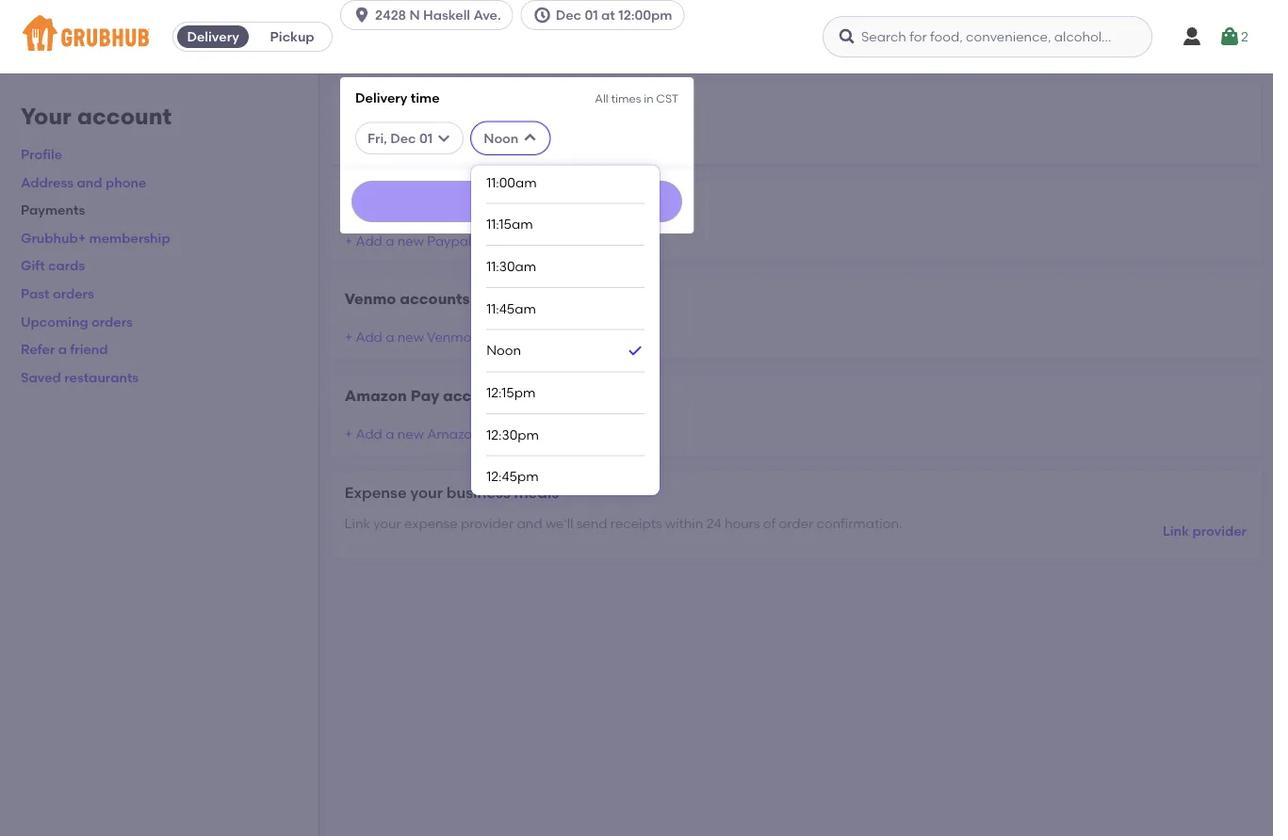 Task type: describe. For each thing, give the bounding box(es) containing it.
a for venmo
[[386, 330, 394, 346]]

order
[[779, 516, 813, 532]]

update button
[[352, 181, 682, 222]]

past orders link
[[21, 286, 94, 302]]

your for expense
[[410, 483, 443, 502]]

2 vertical spatial accounts
[[443, 386, 513, 405]]

restaurants
[[64, 369, 139, 385]]

1 horizontal spatial link
[[1163, 523, 1189, 539]]

svg image for 2428 n haskell ave.
[[353, 6, 371, 25]]

dec 01 at 12:00pm button
[[521, 0, 692, 30]]

delivery time
[[355, 90, 440, 106]]

01 inside button
[[585, 7, 598, 23]]

past orders
[[21, 286, 94, 302]]

refer a friend
[[21, 342, 108, 358]]

grubhub+
[[21, 230, 86, 246]]

accounts for paypal accounts
[[402, 193, 472, 211]]

paypal accounts
[[345, 193, 472, 211]]

11:45am
[[487, 300, 536, 316]]

noon option
[[487, 330, 645, 373]]

gift
[[21, 258, 45, 274]]

payments link
[[21, 202, 85, 218]]

link your expense provider and we'll send receipts within 24 hours of order confirmation. link provider
[[345, 516, 1247, 539]]

we'll
[[546, 516, 573, 532]]

receipts
[[611, 516, 662, 532]]

refer
[[21, 342, 55, 358]]

credit
[[427, 136, 465, 152]]

hours
[[725, 516, 760, 532]]

new for venmo
[[397, 330, 424, 346]]

+ for paypal accounts
[[345, 233, 353, 249]]

expense
[[404, 516, 458, 532]]

a for credit
[[386, 136, 394, 152]]

+ add a new venmo account
[[345, 330, 529, 346]]

delivery button
[[174, 22, 253, 52]]

svg image for 2
[[1219, 25, 1241, 48]]

expense
[[345, 483, 407, 502]]

cst
[[656, 91, 679, 105]]

new for paypal
[[397, 233, 424, 249]]

a for amazon
[[386, 427, 394, 443]]

upcoming
[[21, 314, 88, 330]]

+ for credit cards
[[345, 136, 353, 152]]

address and phone
[[21, 174, 146, 190]]

+ add a new amazon pay account link
[[345, 427, 564, 443]]

0 vertical spatial venmo
[[345, 290, 396, 308]]

1 horizontal spatial amazon
[[427, 427, 480, 443]]

+ add a new venmo account link
[[345, 330, 529, 346]]

n
[[410, 7, 420, 23]]

add for amazon
[[356, 427, 382, 443]]

svg image for dec 01 at 12:00pm
[[533, 6, 552, 25]]

confirmation.
[[817, 516, 902, 532]]

all
[[595, 91, 609, 105]]

orders for past orders
[[53, 286, 94, 302]]

cards for credit cards
[[396, 96, 439, 114]]

12:00pm
[[618, 7, 672, 23]]

12:15pm
[[487, 385, 536, 401]]

0 horizontal spatial 01
[[419, 130, 433, 146]]

past
[[21, 286, 50, 302]]

new for amazon
[[397, 427, 424, 443]]

account up the phone
[[77, 103, 172, 130]]

saved restaurants
[[21, 369, 139, 385]]

meals
[[514, 483, 559, 502]]

saved restaurants link
[[21, 369, 139, 385]]

address
[[21, 174, 74, 190]]

+ add a new paypal account
[[345, 233, 528, 249]]

delivery for delivery
[[187, 29, 239, 45]]

update
[[496, 195, 538, 208]]

accounts for venmo accounts
[[400, 290, 470, 308]]

12:30pm
[[487, 427, 539, 443]]

gift cards link
[[21, 258, 85, 274]]

0 vertical spatial pay
[[411, 386, 439, 405]]

+ add a new paypal account link
[[345, 233, 528, 249]]

1 horizontal spatial pay
[[483, 427, 507, 443]]

add for venmo
[[356, 330, 382, 346]]

upcoming orders link
[[21, 314, 133, 330]]

ave.
[[474, 7, 501, 23]]

noon inside option
[[487, 343, 521, 359]]

add for credit
[[356, 136, 382, 152]]

fri,
[[368, 130, 387, 146]]

profile
[[21, 146, 62, 162]]

credit
[[345, 96, 393, 114]]

dec inside button
[[556, 7, 582, 23]]

dec 01 at 12:00pm
[[556, 7, 672, 23]]

+ add a new credit card link
[[345, 136, 498, 152]]

profile link
[[21, 146, 62, 162]]

pickup
[[270, 29, 314, 45]]

11:15am
[[487, 216, 533, 232]]

1 horizontal spatial provider
[[1193, 523, 1247, 539]]

membership
[[89, 230, 170, 246]]

paypal
[[427, 233, 471, 249]]



Task type: vqa. For each thing, say whether or not it's contained in the screenshot.
"pizza"
no



Task type: locate. For each thing, give the bounding box(es) containing it.
dec right fri,
[[390, 130, 416, 146]]

account down 11:15am
[[475, 233, 528, 249]]

new down the venmo accounts
[[397, 330, 424, 346]]

1 vertical spatial and
[[517, 516, 543, 532]]

pay
[[411, 386, 439, 405], [483, 427, 507, 443]]

svg image inside 2428 n haskell ave. button
[[353, 6, 371, 25]]

a for paypal
[[386, 233, 394, 249]]

new down "amazon pay accounts"
[[397, 427, 424, 443]]

new right fri,
[[397, 136, 424, 152]]

+ left fri,
[[345, 136, 353, 152]]

provider
[[461, 516, 514, 532], [1193, 523, 1247, 539]]

0 horizontal spatial pay
[[411, 386, 439, 405]]

1 horizontal spatial cards
[[396, 96, 439, 114]]

add down the venmo accounts
[[356, 330, 382, 346]]

time
[[411, 90, 440, 106]]

venmo down the venmo accounts
[[427, 330, 472, 346]]

of
[[763, 516, 776, 532]]

a down credit cards
[[386, 136, 394, 152]]

1 vertical spatial amazon
[[427, 427, 480, 443]]

orders for upcoming orders
[[91, 314, 133, 330]]

4 + from the top
[[345, 427, 353, 443]]

within
[[665, 516, 703, 532]]

noon up the 12:15pm
[[487, 343, 521, 359]]

accounts
[[402, 193, 472, 211], [400, 290, 470, 308], [443, 386, 513, 405]]

0 horizontal spatial your
[[373, 516, 401, 532]]

orders up upcoming orders
[[53, 286, 94, 302]]

0 horizontal spatial provider
[[461, 516, 514, 532]]

12:45pm
[[487, 469, 539, 485]]

noon up 11:00am
[[484, 130, 519, 146]]

account up 12:45pm
[[510, 427, 564, 443]]

1 vertical spatial venmo
[[427, 330, 472, 346]]

your
[[410, 483, 443, 502], [373, 516, 401, 532]]

+
[[345, 136, 353, 152], [345, 233, 353, 249], [345, 330, 353, 346], [345, 427, 353, 443]]

and
[[77, 174, 102, 190], [517, 516, 543, 532]]

amazon pay accounts
[[345, 386, 513, 405]]

cards up fri, dec 01
[[396, 96, 439, 114]]

payments
[[21, 202, 85, 218]]

4 new from the top
[[397, 427, 424, 443]]

your for link
[[373, 516, 401, 532]]

+ for venmo accounts
[[345, 330, 353, 346]]

add down paypal
[[356, 233, 382, 249]]

pay up + add a new amazon pay account link
[[411, 386, 439, 405]]

2 button
[[1219, 20, 1249, 54]]

+ for amazon pay accounts
[[345, 427, 353, 443]]

delivery left pickup button
[[187, 29, 239, 45]]

0 horizontal spatial delivery
[[187, 29, 239, 45]]

cards for gift cards
[[48, 258, 85, 274]]

1 vertical spatial cards
[[48, 258, 85, 274]]

grubhub+ membership link
[[21, 230, 170, 246]]

1 vertical spatial pay
[[483, 427, 507, 443]]

1 vertical spatial noon
[[487, 343, 521, 359]]

your account
[[21, 103, 172, 130]]

1 new from the top
[[397, 136, 424, 152]]

0 vertical spatial accounts
[[402, 193, 472, 211]]

2428 n haskell ave.
[[375, 7, 501, 23]]

in
[[644, 91, 654, 105]]

account
[[77, 103, 172, 130], [475, 233, 528, 249], [475, 330, 529, 346], [510, 427, 564, 443]]

pickup button
[[253, 22, 332, 52]]

and left the phone
[[77, 174, 102, 190]]

1 horizontal spatial delivery
[[355, 90, 408, 106]]

2428
[[375, 7, 406, 23]]

venmo accounts
[[345, 290, 470, 308]]

1 vertical spatial accounts
[[400, 290, 470, 308]]

2 + from the top
[[345, 233, 353, 249]]

noon
[[484, 130, 519, 146], [487, 343, 521, 359]]

cards up 'past orders'
[[48, 258, 85, 274]]

credit cards
[[345, 96, 439, 114]]

and inside link your expense provider and we'll send receipts within 24 hours of order confirmation. link provider
[[517, 516, 543, 532]]

0 vertical spatial delivery
[[187, 29, 239, 45]]

your inside link your expense provider and we'll send receipts within 24 hours of order confirmation. link provider
[[373, 516, 401, 532]]

check icon image
[[626, 342, 645, 360]]

address and phone link
[[21, 174, 146, 190]]

1 horizontal spatial 01
[[585, 7, 598, 23]]

delivery inside button
[[187, 29, 239, 45]]

accounts up + add a new venmo account
[[400, 290, 470, 308]]

account down "11:45am"
[[475, 330, 529, 346]]

0 horizontal spatial cards
[[48, 258, 85, 274]]

dec left the at
[[556, 7, 582, 23]]

1 vertical spatial 01
[[419, 130, 433, 146]]

expense your business meals
[[345, 483, 559, 502]]

link
[[345, 516, 370, 532], [1163, 523, 1189, 539]]

your up expense
[[410, 483, 443, 502]]

and left we'll
[[517, 516, 543, 532]]

upcoming orders
[[21, 314, 133, 330]]

delivery
[[187, 29, 239, 45], [355, 90, 408, 106]]

0 horizontal spatial link
[[345, 516, 370, 532]]

add for paypal
[[356, 233, 382, 249]]

refer a friend link
[[21, 342, 108, 358]]

accounts up + add a new amazon pay account
[[443, 386, 513, 405]]

1 horizontal spatial and
[[517, 516, 543, 532]]

a right refer
[[58, 342, 67, 358]]

a down "paypal accounts"
[[386, 233, 394, 249]]

new
[[397, 136, 424, 152], [397, 233, 424, 249], [397, 330, 424, 346], [397, 427, 424, 443]]

paypal
[[345, 193, 398, 211]]

your
[[21, 103, 71, 130]]

1 horizontal spatial dec
[[556, 7, 582, 23]]

times
[[611, 91, 641, 105]]

0 vertical spatial your
[[410, 483, 443, 502]]

accounts up + add a new paypal account
[[402, 193, 472, 211]]

0 horizontal spatial and
[[77, 174, 102, 190]]

0 vertical spatial orders
[[53, 286, 94, 302]]

0 horizontal spatial dec
[[390, 130, 416, 146]]

at
[[601, 7, 615, 23]]

0 vertical spatial cards
[[396, 96, 439, 114]]

0 vertical spatial amazon
[[345, 386, 407, 405]]

friend
[[70, 342, 108, 358]]

gift cards
[[21, 258, 85, 274]]

1 horizontal spatial your
[[410, 483, 443, 502]]

1 vertical spatial dec
[[390, 130, 416, 146]]

dec
[[556, 7, 582, 23], [390, 130, 416, 146]]

orders up friend
[[91, 314, 133, 330]]

your down the expense
[[373, 516, 401, 532]]

svg image inside dec 01 at 12:00pm button
[[533, 6, 552, 25]]

venmo
[[345, 290, 396, 308], [427, 330, 472, 346]]

+ down the venmo accounts
[[345, 330, 353, 346]]

+ up the expense
[[345, 427, 353, 443]]

1 add from the top
[[356, 136, 382, 152]]

amazon down "amazon pay accounts"
[[427, 427, 480, 443]]

0 vertical spatial dec
[[556, 7, 582, 23]]

2
[[1241, 29, 1249, 45]]

haskell
[[423, 7, 470, 23]]

add
[[356, 136, 382, 152], [356, 233, 382, 249], [356, 330, 382, 346], [356, 427, 382, 443]]

1 vertical spatial orders
[[91, 314, 133, 330]]

+ add a new credit card
[[345, 136, 498, 152]]

24
[[707, 516, 722, 532]]

venmo up + add a new venmo account
[[345, 290, 396, 308]]

a down the venmo accounts
[[386, 330, 394, 346]]

2428 n haskell ave. button
[[340, 0, 521, 30]]

card
[[468, 136, 498, 152]]

add up the expense
[[356, 427, 382, 443]]

grubhub+ membership
[[21, 230, 170, 246]]

delivery for delivery time
[[355, 90, 408, 106]]

01 down the time
[[419, 130, 433, 146]]

phone
[[105, 174, 146, 190]]

a down "amazon pay accounts"
[[386, 427, 394, 443]]

11:30am
[[487, 258, 536, 274]]

amazon down '+ add a new venmo account' link
[[345, 386, 407, 405]]

add down the credit
[[356, 136, 382, 152]]

01 left the at
[[585, 7, 598, 23]]

new left "paypal"
[[397, 233, 424, 249]]

all times in cst
[[595, 91, 679, 105]]

0 vertical spatial 01
[[585, 7, 598, 23]]

1 horizontal spatial venmo
[[427, 330, 472, 346]]

0 vertical spatial and
[[77, 174, 102, 190]]

fri, dec 01
[[368, 130, 433, 146]]

svg image
[[838, 27, 857, 46]]

3 add from the top
[[356, 330, 382, 346]]

0 vertical spatial noon
[[484, 130, 519, 146]]

svg image inside 2 button
[[1219, 25, 1241, 48]]

2 add from the top
[[356, 233, 382, 249]]

business
[[447, 483, 510, 502]]

1 vertical spatial your
[[373, 516, 401, 532]]

3 new from the top
[[397, 330, 424, 346]]

link provider button
[[1163, 514, 1247, 548]]

new for credit
[[397, 136, 424, 152]]

0 horizontal spatial amazon
[[345, 386, 407, 405]]

pay down the 12:15pm
[[483, 427, 507, 443]]

2 new from the top
[[397, 233, 424, 249]]

1 + from the top
[[345, 136, 353, 152]]

send
[[577, 516, 607, 532]]

11:00am
[[487, 174, 537, 190]]

svg image
[[353, 6, 371, 25], [533, 6, 552, 25], [1219, 25, 1241, 48], [437, 131, 452, 146], [522, 131, 538, 146]]

1 vertical spatial delivery
[[355, 90, 408, 106]]

4 add from the top
[[356, 427, 382, 443]]

3 + from the top
[[345, 330, 353, 346]]

0 horizontal spatial venmo
[[345, 290, 396, 308]]

+ add a new amazon pay account
[[345, 427, 564, 443]]

+ down paypal
[[345, 233, 353, 249]]

main navigation navigation
[[0, 0, 1273, 837]]

saved
[[21, 369, 61, 385]]

orders
[[53, 286, 94, 302], [91, 314, 133, 330]]

delivery up fri,
[[355, 90, 408, 106]]



